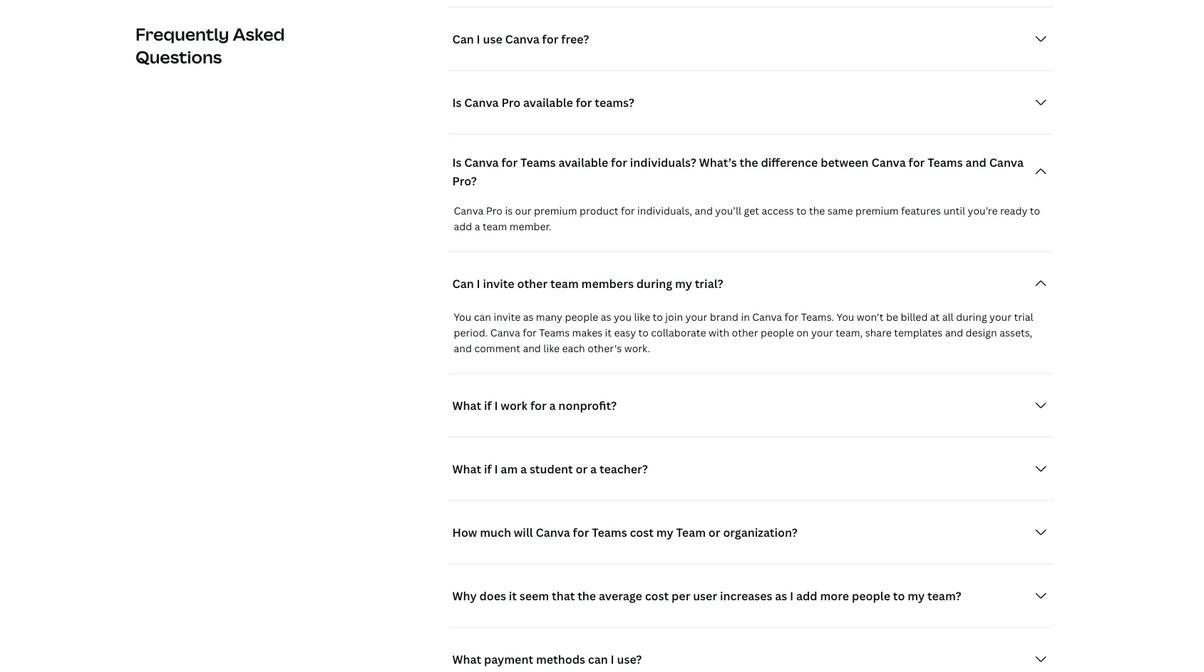 Task type: vqa. For each thing, say whether or not it's contained in the screenshot.
work.
yes



Task type: describe. For each thing, give the bounding box(es) containing it.
work
[[501, 398, 528, 413]]

billed
[[901, 311, 928, 324]]

canva pro is our premium product for individuals, and you'll get access to the same premium features until you're ready to add a team member.
[[454, 204, 1041, 234]]

does
[[480, 588, 506, 604]]

other's
[[588, 342, 622, 356]]

canva up ready
[[990, 155, 1024, 170]]

my for trial?
[[675, 276, 692, 291]]

templates
[[895, 326, 943, 340]]

is canva for teams available for individuals? what's the difference between canva for teams and canva pro?
[[453, 155, 1024, 189]]

for inside 'dropdown button'
[[531, 398, 547, 413]]

is
[[505, 204, 513, 218]]

share
[[866, 326, 892, 340]]

design
[[966, 326, 998, 340]]

as inside dropdown button
[[775, 588, 788, 604]]

a inside 'dropdown button'
[[550, 398, 556, 413]]

a inside canva pro is our premium product for individuals, and you'll get access to the same premium features until you're ready to add a team member.
[[475, 220, 480, 234]]

use
[[483, 31, 503, 47]]

for left 'individuals?'
[[611, 155, 628, 170]]

frequently asked questions
[[136, 22, 285, 68]]

and right comment on the bottom of the page
[[523, 342, 541, 356]]

can i use canva for free? button
[[448, 25, 1054, 53]]

how
[[453, 525, 477, 540]]

brand
[[710, 311, 739, 324]]

for up is
[[502, 155, 518, 170]]

methods
[[536, 652, 586, 667]]

to right the access
[[797, 204, 807, 218]]

or inside dropdown button
[[709, 525, 721, 540]]

much
[[480, 525, 511, 540]]

our
[[515, 204, 532, 218]]

2 horizontal spatial your
[[990, 311, 1012, 324]]

how much will canva for teams cost my team or organization?
[[453, 525, 798, 540]]

1 horizontal spatial your
[[812, 326, 834, 340]]

1 horizontal spatial like
[[634, 311, 651, 324]]

can i invite other team members during my trial?
[[453, 276, 724, 291]]

can i use canva for free?
[[453, 31, 589, 47]]

for up features
[[909, 155, 925, 170]]

trial
[[1014, 311, 1034, 324]]

more
[[821, 588, 850, 604]]

team?
[[928, 588, 962, 604]]

increases
[[720, 588, 773, 604]]

trial?
[[695, 276, 724, 291]]

during inside you can invite as many people as you like to join your brand in canva for teams. you won't be billed at all during your trial period. canva for teams makes it easy to collaborate with other people on your team, share templates and design assets, and comment and like each other's work.
[[957, 311, 988, 324]]

members
[[582, 276, 634, 291]]

be
[[886, 311, 899, 324]]

teams up until
[[928, 155, 963, 170]]

what payment methods can i use?
[[453, 652, 642, 667]]

and inside canva pro is our premium product for individuals, and you'll get access to the same premium features until you're ready to add a team member.
[[695, 204, 713, 218]]

you
[[614, 311, 632, 324]]

1 vertical spatial cost
[[645, 588, 669, 604]]

canva up pro?
[[465, 155, 499, 170]]

comment
[[475, 342, 521, 356]]

get
[[744, 204, 760, 218]]

i inside the what if i work for a nonprofit? 'dropdown button'
[[495, 398, 498, 413]]

to left join
[[653, 311, 663, 324]]

team inside dropdown button
[[551, 276, 579, 291]]

use?
[[617, 652, 642, 667]]

canva right use
[[505, 31, 540, 47]]

teams up average
[[592, 525, 627, 540]]

each
[[562, 342, 585, 356]]

i inside why does it seem that the average cost per user increases as i add more people to my team? dropdown button
[[790, 588, 794, 604]]

why
[[453, 588, 477, 604]]

with
[[709, 326, 730, 340]]

you can invite as many people as you like to join your brand in canva for teams. you won't be billed at all during your trial period. canva for teams makes it easy to collaborate with other people on your team, share templates and design assets, and comment and like each other's work.
[[454, 311, 1034, 356]]

all
[[943, 311, 954, 324]]

won't
[[857, 311, 884, 324]]

if for work
[[484, 398, 492, 413]]

is for is canva pro available for teams?
[[453, 95, 462, 110]]

will
[[514, 525, 533, 540]]

teams.
[[802, 311, 835, 324]]

team,
[[836, 326, 863, 340]]

makes
[[572, 326, 603, 340]]

payment
[[484, 652, 534, 667]]

team
[[677, 525, 706, 540]]

is canva pro available for teams?
[[453, 95, 635, 110]]

my for team
[[657, 525, 674, 540]]

and inside is canva for teams available for individuals? what's the difference between canva for teams and canva pro?
[[966, 155, 987, 170]]

member.
[[510, 220, 552, 234]]

user
[[693, 588, 718, 604]]

add inside canva pro is our premium product for individuals, and you'll get access to the same premium features until you're ready to add a team member.
[[454, 220, 472, 234]]

what's
[[700, 155, 737, 170]]

why does it seem that the average cost per user increases as i add more people to my team? button
[[448, 582, 1054, 611]]

for down many
[[523, 326, 537, 340]]

for up on on the right of the page
[[785, 311, 799, 324]]

add inside dropdown button
[[797, 588, 818, 604]]

same
[[828, 204, 853, 218]]

1 horizontal spatial as
[[601, 311, 612, 324]]

free?
[[561, 31, 589, 47]]

for inside canva pro is our premium product for individuals, and you'll get access to the same premium features until you're ready to add a team member.
[[621, 204, 635, 218]]

per
[[672, 588, 691, 604]]

1 vertical spatial like
[[544, 342, 560, 356]]

is for is canva for teams available for individuals? what's the difference between canva for teams and canva pro?
[[453, 155, 462, 170]]

collaborate
[[651, 326, 706, 340]]

what for what if i work for a nonprofit?
[[453, 398, 481, 413]]

what payment methods can i use? button
[[448, 645, 1054, 668]]

student
[[530, 461, 573, 477]]

between
[[821, 155, 869, 170]]

features
[[902, 204, 941, 218]]

seem
[[520, 588, 549, 604]]

that
[[552, 588, 575, 604]]

other inside you can invite as many people as you like to join your brand in canva for teams. you won't be billed at all during your trial period. canva for teams makes it easy to collaborate with other people on your team, share templates and design assets, and comment and like each other's work.
[[732, 326, 758, 340]]

questions
[[136, 45, 222, 68]]

work.
[[625, 342, 651, 356]]

how much will canva for teams cost my team or organization? button
[[448, 519, 1054, 547]]

pro?
[[453, 173, 477, 189]]

what if i work for a nonprofit? button
[[448, 392, 1054, 420]]

for left free?
[[542, 31, 559, 47]]



Task type: locate. For each thing, give the bounding box(es) containing it.
0 vertical spatial my
[[675, 276, 692, 291]]

0 horizontal spatial people
[[565, 311, 599, 324]]

0 vertical spatial cost
[[630, 525, 654, 540]]

what inside dropdown button
[[453, 461, 481, 477]]

individuals?
[[630, 155, 697, 170]]

canva inside canva pro is our premium product for individuals, and you'll get access to the same premium features until you're ready to add a team member.
[[454, 204, 484, 218]]

for right will
[[573, 525, 589, 540]]

canva down use
[[465, 95, 499, 110]]

teams
[[521, 155, 556, 170], [928, 155, 963, 170], [539, 326, 570, 340], [592, 525, 627, 540]]

canva right will
[[536, 525, 570, 540]]

your
[[686, 311, 708, 324], [990, 311, 1012, 324], [812, 326, 834, 340]]

can inside you can invite as many people as you like to join your brand in canva for teams. you won't be billed at all during your trial period. canva for teams makes it easy to collaborate with other people on your team, share templates and design assets, and comment and like each other's work.
[[474, 311, 491, 324]]

the left same
[[809, 204, 825, 218]]

if for am
[[484, 461, 492, 477]]

can up period.
[[453, 276, 474, 291]]

1 horizontal spatial you
[[837, 311, 855, 324]]

1 vertical spatial people
[[761, 326, 794, 340]]

2 what from the top
[[453, 461, 481, 477]]

2 is from the top
[[453, 155, 462, 170]]

0 horizontal spatial the
[[578, 588, 596, 604]]

what left am
[[453, 461, 481, 477]]

what inside 'dropdown button'
[[453, 398, 481, 413]]

1 is from the top
[[453, 95, 462, 110]]

0 vertical spatial team
[[483, 220, 507, 234]]

1 horizontal spatial other
[[732, 326, 758, 340]]

canva down pro?
[[454, 204, 484, 218]]

difference
[[761, 155, 818, 170]]

invite for other
[[483, 276, 515, 291]]

it right does
[[509, 588, 517, 604]]

i left more
[[790, 588, 794, 604]]

many
[[536, 311, 563, 324]]

in
[[741, 311, 750, 324]]

to left team?
[[894, 588, 905, 604]]

1 horizontal spatial it
[[605, 326, 612, 340]]

as left you
[[601, 311, 612, 324]]

cost left team
[[630, 525, 654, 540]]

asked
[[233, 22, 285, 46]]

i left work
[[495, 398, 498, 413]]

for left teams?
[[576, 95, 592, 110]]

what for what if i am a student or a teacher?
[[453, 461, 481, 477]]

add
[[454, 220, 472, 234], [797, 588, 818, 604]]

1 vertical spatial other
[[732, 326, 758, 340]]

1 if from the top
[[484, 398, 492, 413]]

team down is
[[483, 220, 507, 234]]

available up product
[[559, 155, 609, 170]]

1 what from the top
[[453, 398, 481, 413]]

it inside dropdown button
[[509, 588, 517, 604]]

the inside canva pro is our premium product for individuals, and you'll get access to the same premium features until you're ready to add a team member.
[[809, 204, 825, 218]]

as right increases
[[775, 588, 788, 604]]

0 vertical spatial people
[[565, 311, 599, 324]]

canva inside dropdown button
[[465, 95, 499, 110]]

1 horizontal spatial during
[[957, 311, 988, 324]]

2 horizontal spatial people
[[852, 588, 891, 604]]

1 vertical spatial during
[[957, 311, 988, 324]]

to right ready
[[1030, 204, 1041, 218]]

if inside 'dropdown button'
[[484, 398, 492, 413]]

is canva pro available for teams? button
[[448, 88, 1054, 117]]

is canva for teams available for individuals? what's the difference between canva for teams and canva pro? button
[[448, 152, 1054, 192]]

pro inside canva pro is our premium product for individuals, and you'll get access to the same premium features until you're ready to add a team member.
[[486, 204, 503, 218]]

can for can i use canva for free?
[[453, 31, 474, 47]]

what if i am a student or a teacher? button
[[448, 455, 1054, 484]]

what
[[453, 398, 481, 413], [453, 461, 481, 477], [453, 652, 481, 667]]

0 vertical spatial is
[[453, 95, 462, 110]]

to inside dropdown button
[[894, 588, 905, 604]]

1 vertical spatial invite
[[494, 311, 521, 324]]

0 vertical spatial other
[[517, 276, 548, 291]]

can left use?
[[588, 652, 608, 667]]

teams up our
[[521, 155, 556, 170]]

1 vertical spatial team
[[551, 276, 579, 291]]

1 vertical spatial can
[[453, 276, 474, 291]]

or inside dropdown button
[[576, 461, 588, 477]]

can left use
[[453, 31, 474, 47]]

the right what's
[[740, 155, 759, 170]]

premium up 'member.'
[[534, 204, 577, 218]]

people left on on the right of the page
[[761, 326, 794, 340]]

can
[[453, 31, 474, 47], [453, 276, 474, 291]]

a left nonprofit?
[[550, 398, 556, 413]]

it inside you can invite as many people as you like to join your brand in canva for teams. you won't be billed at all during your trial period. canva for teams makes it easy to collaborate with other people on your team, share templates and design assets, and comment and like each other's work.
[[605, 326, 612, 340]]

your down teams.
[[812, 326, 834, 340]]

other up many
[[517, 276, 548, 291]]

available inside dropdown button
[[523, 95, 573, 110]]

invite for as
[[494, 311, 521, 324]]

you up the team,
[[837, 311, 855, 324]]

what if i am a student or a teacher?
[[453, 461, 648, 477]]

0 vertical spatial if
[[484, 398, 492, 413]]

0 horizontal spatial can
[[474, 311, 491, 324]]

invite inside you can invite as many people as you like to join your brand in canva for teams. you won't be billed at all during your trial period. canva for teams makes it easy to collaborate with other people on your team, share templates and design assets, and comment and like each other's work.
[[494, 311, 521, 324]]

like left each
[[544, 342, 560, 356]]

can
[[474, 311, 491, 324], [588, 652, 608, 667]]

is inside dropdown button
[[453, 95, 462, 110]]

teams inside you can invite as many people as you like to join your brand in canva for teams. you won't be billed at all during your trial period. canva for teams makes it easy to collaborate with other people on your team, share templates and design assets, and comment and like each other's work.
[[539, 326, 570, 340]]

or right the student
[[576, 461, 588, 477]]

1 vertical spatial if
[[484, 461, 492, 477]]

cost left per
[[645, 588, 669, 604]]

other down in on the right top of the page
[[732, 326, 758, 340]]

0 vertical spatial the
[[740, 155, 759, 170]]

is
[[453, 95, 462, 110], [453, 155, 462, 170]]

0 vertical spatial can
[[453, 31, 474, 47]]

for right product
[[621, 204, 635, 218]]

what left payment
[[453, 652, 481, 667]]

cost
[[630, 525, 654, 540], [645, 588, 669, 604]]

0 vertical spatial what
[[453, 398, 481, 413]]

at
[[931, 311, 940, 324]]

access
[[762, 204, 794, 218]]

0 horizontal spatial team
[[483, 220, 507, 234]]

0 vertical spatial available
[[523, 95, 573, 110]]

frequently
[[136, 22, 229, 46]]

for right work
[[531, 398, 547, 413]]

individuals,
[[638, 204, 693, 218]]

1 vertical spatial or
[[709, 525, 721, 540]]

pro left is
[[486, 204, 503, 218]]

1 horizontal spatial the
[[740, 155, 759, 170]]

if left am
[[484, 461, 492, 477]]

for
[[542, 31, 559, 47], [576, 95, 592, 110], [502, 155, 518, 170], [611, 155, 628, 170], [909, 155, 925, 170], [621, 204, 635, 218], [785, 311, 799, 324], [523, 326, 537, 340], [531, 398, 547, 413], [573, 525, 589, 540]]

if
[[484, 398, 492, 413], [484, 461, 492, 477]]

i inside what if i am a student or a teacher? dropdown button
[[495, 461, 498, 477]]

0 vertical spatial during
[[637, 276, 673, 291]]

your up assets,
[[990, 311, 1012, 324]]

0 horizontal spatial as
[[523, 311, 534, 324]]

you're
[[968, 204, 998, 218]]

and up the you're
[[966, 155, 987, 170]]

add left more
[[797, 588, 818, 604]]

organization?
[[723, 525, 798, 540]]

0 horizontal spatial during
[[637, 276, 673, 291]]

can inside dropdown button
[[588, 652, 608, 667]]

2 horizontal spatial my
[[908, 588, 925, 604]]

nonprofit?
[[559, 398, 617, 413]]

average
[[599, 588, 643, 604]]

invite
[[483, 276, 515, 291], [494, 311, 521, 324]]

pro down can i use canva for free?
[[502, 95, 521, 110]]

0 horizontal spatial other
[[517, 276, 548, 291]]

a
[[475, 220, 480, 234], [550, 398, 556, 413], [521, 461, 527, 477], [591, 461, 597, 477]]

and down all
[[946, 326, 964, 340]]

assets,
[[1000, 326, 1033, 340]]

you'll
[[716, 204, 742, 218]]

am
[[501, 461, 518, 477]]

the inside is canva for teams available for individuals? what's the difference between canva for teams and canva pro?
[[740, 155, 759, 170]]

i inside can i invite other team members during my trial? dropdown button
[[477, 276, 481, 291]]

0 vertical spatial add
[[454, 220, 472, 234]]

canva right in on the right top of the page
[[753, 311, 783, 324]]

invite inside dropdown button
[[483, 276, 515, 291]]

other
[[517, 276, 548, 291], [732, 326, 758, 340]]

for inside dropdown button
[[576, 95, 592, 110]]

if left work
[[484, 398, 492, 413]]

1 horizontal spatial premium
[[856, 204, 899, 218]]

teams?
[[595, 95, 635, 110]]

1 horizontal spatial my
[[675, 276, 692, 291]]

i inside what payment methods can i use? dropdown button
[[611, 652, 615, 667]]

teacher?
[[600, 461, 648, 477]]

1 vertical spatial available
[[559, 155, 609, 170]]

on
[[797, 326, 809, 340]]

team
[[483, 220, 507, 234], [551, 276, 579, 291]]

premium right same
[[856, 204, 899, 218]]

during up "design"
[[957, 311, 988, 324]]

2 you from the left
[[837, 311, 855, 324]]

2 horizontal spatial the
[[809, 204, 825, 218]]

your right join
[[686, 311, 708, 324]]

period.
[[454, 326, 488, 340]]

to up work.
[[639, 326, 649, 340]]

can i invite other team members during my trial? button
[[448, 270, 1054, 298]]

1 vertical spatial can
[[588, 652, 608, 667]]

i left use?
[[611, 652, 615, 667]]

invite up comment on the bottom of the page
[[494, 311, 521, 324]]

add down pro?
[[454, 220, 472, 234]]

people inside dropdown button
[[852, 588, 891, 604]]

2 vertical spatial what
[[453, 652, 481, 667]]

canva up comment on the bottom of the page
[[491, 326, 520, 340]]

what for what payment methods can i use?
[[453, 652, 481, 667]]

0 horizontal spatial my
[[657, 525, 674, 540]]

1 horizontal spatial team
[[551, 276, 579, 291]]

and
[[966, 155, 987, 170], [695, 204, 713, 218], [946, 326, 964, 340], [454, 342, 472, 356], [523, 342, 541, 356]]

if inside dropdown button
[[484, 461, 492, 477]]

easy
[[614, 326, 636, 340]]

team inside canva pro is our premium product for individuals, and you'll get access to the same premium features until you're ready to add a team member.
[[483, 220, 507, 234]]

people up makes
[[565, 311, 599, 324]]

0 horizontal spatial premium
[[534, 204, 577, 218]]

available inside is canva for teams available for individuals? what's the difference between canva for teams and canva pro?
[[559, 155, 609, 170]]

is inside is canva for teams available for individuals? what's the difference between canva for teams and canva pro?
[[453, 155, 462, 170]]

the right that
[[578, 588, 596, 604]]

3 what from the top
[[453, 652, 481, 667]]

invite up period.
[[483, 276, 515, 291]]

2 vertical spatial my
[[908, 588, 925, 604]]

0 vertical spatial invite
[[483, 276, 515, 291]]

available left teams?
[[523, 95, 573, 110]]

team up many
[[551, 276, 579, 291]]

during up join
[[637, 276, 673, 291]]

join
[[666, 311, 683, 324]]

i left am
[[495, 461, 498, 477]]

2 vertical spatial people
[[852, 588, 891, 604]]

2 can from the top
[[453, 276, 474, 291]]

0 horizontal spatial your
[[686, 311, 708, 324]]

a left teacher?
[[591, 461, 597, 477]]

1 premium from the left
[[534, 204, 577, 218]]

like right you
[[634, 311, 651, 324]]

or right team
[[709, 525, 721, 540]]

0 vertical spatial or
[[576, 461, 588, 477]]

other inside dropdown button
[[517, 276, 548, 291]]

1 horizontal spatial can
[[588, 652, 608, 667]]

my left team?
[[908, 588, 925, 604]]

1 horizontal spatial or
[[709, 525, 721, 540]]

0 vertical spatial like
[[634, 311, 651, 324]]

during
[[637, 276, 673, 291], [957, 311, 988, 324]]

0 vertical spatial can
[[474, 311, 491, 324]]

can for can i invite other team members during my trial?
[[453, 276, 474, 291]]

it up other's
[[605, 326, 612, 340]]

i inside can i use canva for free? dropdown button
[[477, 31, 481, 47]]

0 horizontal spatial like
[[544, 342, 560, 356]]

you
[[454, 311, 472, 324], [837, 311, 855, 324]]

2 if from the top
[[484, 461, 492, 477]]

what left work
[[453, 398, 481, 413]]

2 horizontal spatial as
[[775, 588, 788, 604]]

i up period.
[[477, 276, 481, 291]]

people right more
[[852, 588, 891, 604]]

1 vertical spatial it
[[509, 588, 517, 604]]

1 horizontal spatial add
[[797, 588, 818, 604]]

1 vertical spatial my
[[657, 525, 674, 540]]

2 vertical spatial the
[[578, 588, 596, 604]]

product
[[580, 204, 619, 218]]

my left team
[[657, 525, 674, 540]]

1 vertical spatial is
[[453, 155, 462, 170]]

1 you from the left
[[454, 311, 472, 324]]

during inside dropdown button
[[637, 276, 673, 291]]

can up period.
[[474, 311, 491, 324]]

my left the trial?
[[675, 276, 692, 291]]

1 horizontal spatial people
[[761, 326, 794, 340]]

and left you'll
[[695, 204, 713, 218]]

1 vertical spatial what
[[453, 461, 481, 477]]

0 horizontal spatial it
[[509, 588, 517, 604]]

0 horizontal spatial add
[[454, 220, 472, 234]]

2 premium from the left
[[856, 204, 899, 218]]

ready
[[1001, 204, 1028, 218]]

1 vertical spatial pro
[[486, 204, 503, 218]]

pro inside dropdown button
[[502, 95, 521, 110]]

0 horizontal spatial you
[[454, 311, 472, 324]]

a down pro?
[[475, 220, 480, 234]]

why does it seem that the average cost per user increases as i add more people to my team?
[[453, 588, 962, 604]]

1 vertical spatial the
[[809, 204, 825, 218]]

teams down many
[[539, 326, 570, 340]]

1 can from the top
[[453, 31, 474, 47]]

1 vertical spatial add
[[797, 588, 818, 604]]

a right am
[[521, 461, 527, 477]]

0 vertical spatial it
[[605, 326, 612, 340]]

0 vertical spatial pro
[[502, 95, 521, 110]]

premium
[[534, 204, 577, 218], [856, 204, 899, 218]]

what if i work for a nonprofit?
[[453, 398, 617, 413]]

canva right between
[[872, 155, 906, 170]]

i left use
[[477, 31, 481, 47]]

0 horizontal spatial or
[[576, 461, 588, 477]]

as left many
[[523, 311, 534, 324]]

what inside dropdown button
[[453, 652, 481, 667]]

you up period.
[[454, 311, 472, 324]]

and down period.
[[454, 342, 472, 356]]

until
[[944, 204, 966, 218]]



